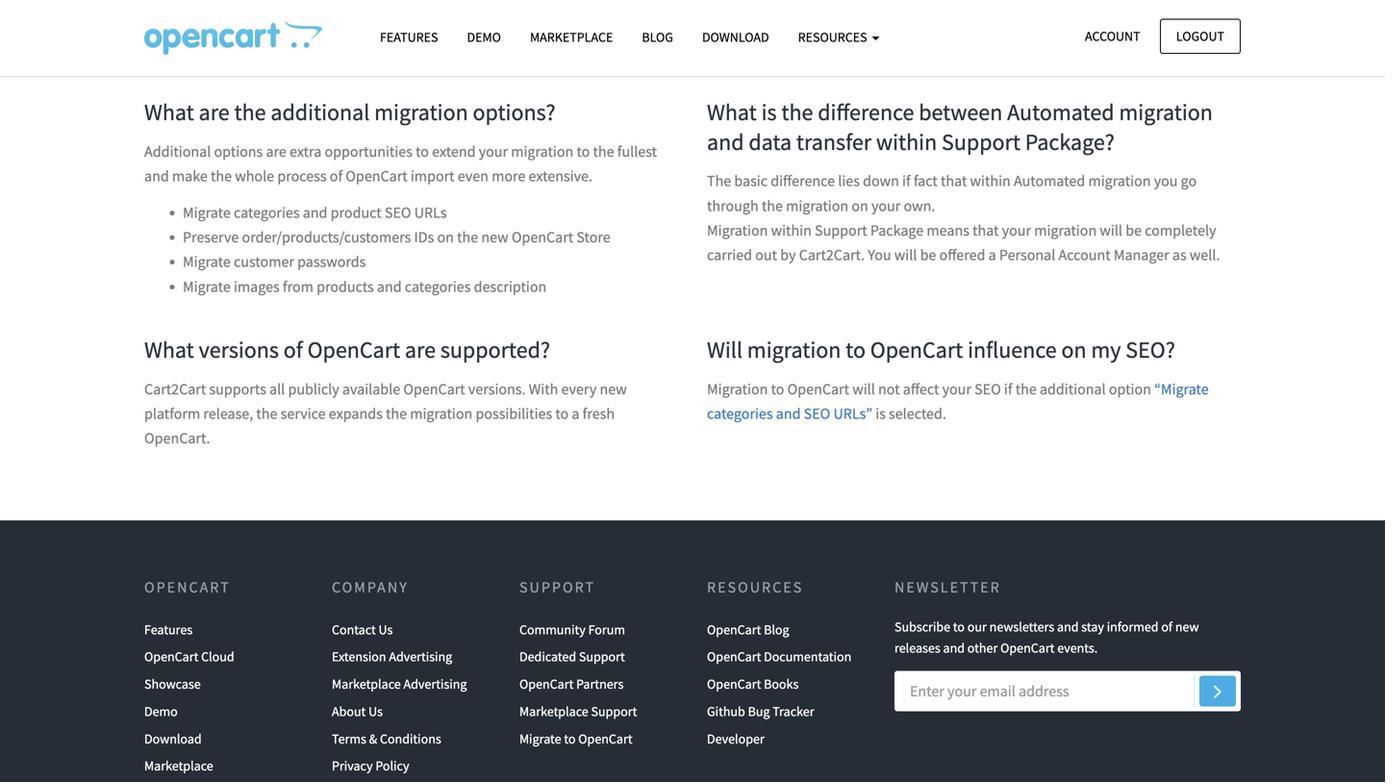 Task type: locate. For each thing, give the bounding box(es) containing it.
opencart
[[346, 166, 408, 186], [512, 228, 574, 247], [308, 335, 400, 364], [871, 335, 963, 364], [404, 379, 465, 399], [788, 379, 850, 399], [144, 578, 231, 597], [707, 621, 761, 638], [1001, 640, 1055, 657], [144, 648, 199, 666], [707, 648, 761, 666], [520, 676, 574, 693], [707, 676, 761, 693], [579, 730, 633, 748]]

terms
[[332, 730, 366, 748]]

2 vertical spatial categories
[[707, 404, 773, 423]]

resources
[[798, 28, 870, 46], [707, 578, 804, 597]]

opencart down dedicated
[[520, 676, 574, 693]]

github
[[707, 703, 746, 720]]

features link for opencart cloud
[[144, 616, 193, 643]]

download link for blog
[[688, 20, 784, 54]]

will down package
[[895, 245, 917, 265]]

1 horizontal spatial categories
[[405, 277, 471, 296]]

1 horizontal spatial download
[[702, 28, 769, 46]]

seo inside migrate categories and product seo urls preserve order/products/customers ids on the new opencart store migrate customer passwords migrate images from products and categories description
[[385, 203, 411, 222]]

migrate to opencart
[[520, 730, 633, 748]]

1 vertical spatial new
[[600, 379, 627, 399]]

0 vertical spatial a
[[989, 245, 997, 265]]

1 vertical spatial marketplace link
[[144, 753, 213, 780]]

ticket at any time.
[[1050, 20, 1165, 39]]

opencart up showcase
[[144, 648, 199, 666]]

a inside the basic difference lies down if fact that within automated migration you go through the migration on your own. migration within support package means that your migration will be completely carried out by cart2cart. you will be offered a personal account manager as well.
[[989, 245, 997, 265]]

0 vertical spatial migration
[[707, 221, 768, 240]]

categories down whole in the top left of the page
[[234, 203, 300, 222]]

if
[[903, 171, 911, 191], [1004, 379, 1013, 399]]

what inside what is the difference between automated migration and data transfer within support package?
[[707, 98, 757, 127]]

about
[[332, 703, 366, 720]]

features link up opencart cloud
[[144, 616, 193, 643]]

on down lies
[[852, 196, 869, 215]]

your up personal
[[1002, 221, 1032, 240]]

and inside what is the difference between automated migration and data transfer within support package?
[[707, 127, 744, 156]]

0 horizontal spatial be
[[920, 245, 937, 265]]

and left 'other'
[[943, 640, 965, 657]]

that up offered
[[973, 221, 999, 240]]

1 vertical spatial seo
[[975, 379, 1001, 399]]

1 vertical spatial advertising
[[404, 676, 467, 693]]

migration up you
[[1119, 98, 1213, 127]]

a right offered
[[989, 245, 997, 265]]

us right about
[[369, 703, 383, 720]]

that
[[941, 171, 967, 191], [973, 221, 999, 240]]

1 horizontal spatial features
[[380, 28, 438, 46]]

additional up extra
[[271, 98, 370, 127]]

migration up personal
[[1035, 221, 1097, 240]]

new right 'informed'
[[1176, 618, 1199, 635]]

1 horizontal spatial seo
[[804, 404, 831, 423]]

and up the
[[707, 127, 744, 156]]

and up events.
[[1058, 618, 1079, 635]]

demo for bottom demo link
[[144, 703, 178, 720]]

support up community
[[520, 578, 596, 597]]

2 horizontal spatial are
[[405, 335, 436, 364]]

and down additional at the left
[[144, 166, 169, 186]]

of right 'informed'
[[1162, 618, 1173, 635]]

0 vertical spatial demo link
[[453, 20, 516, 54]]

0 horizontal spatial features
[[144, 621, 193, 638]]

demo down showcase link on the left
[[144, 703, 178, 720]]

marketplace
[[530, 28, 613, 46], [332, 676, 401, 693], [520, 703, 589, 720], [144, 758, 213, 775]]

migration inside the cart2cart supports all publicly available opencart versions. with every new platform release, the service expands the migration possibilities to a fresh opencart.
[[410, 404, 473, 423]]

the inside migrate categories and product seo urls preserve order/products/customers ids on the new opencart store migrate customer passwords migrate images from products and categories description
[[457, 228, 478, 247]]

all
[[269, 379, 285, 399]]

seo down influence
[[975, 379, 1001, 399]]

1 migration from the top
[[707, 221, 768, 240]]

categories down ids
[[405, 277, 471, 296]]

0 vertical spatial of
[[330, 166, 343, 186]]

option
[[1109, 379, 1152, 399]]

difference up transfer
[[818, 98, 915, 127]]

1 vertical spatial resources
[[707, 578, 804, 597]]

urls"
[[834, 404, 873, 423]]

0 vertical spatial marketplace link
[[516, 20, 628, 54]]

0 horizontal spatial new
[[481, 228, 509, 247]]

showcase
[[144, 676, 201, 693]]

opencart left store
[[512, 228, 574, 247]]

migration down the through
[[707, 221, 768, 240]]

seo?
[[1126, 335, 1176, 364]]

1 horizontal spatial blog
[[764, 621, 790, 638]]

1 vertical spatial automated
[[1014, 171, 1086, 191]]

opencart inside "link"
[[520, 676, 574, 693]]

us for about us
[[369, 703, 383, 720]]

us up extension advertising
[[379, 621, 393, 638]]

download right blog link
[[702, 28, 769, 46]]

documentation
[[764, 648, 852, 666]]

1 vertical spatial on
[[437, 228, 454, 247]]

will left the not
[[853, 379, 875, 399]]

if down influence
[[1004, 379, 1013, 399]]

within up the fact
[[876, 127, 937, 156]]

be down means
[[920, 245, 937, 265]]

fullest
[[618, 142, 657, 161]]

what up cart2cart
[[144, 335, 194, 364]]

0 horizontal spatial download link
[[144, 725, 202, 753]]

1 vertical spatial will
[[895, 245, 917, 265]]

on left my
[[1062, 335, 1087, 364]]

cloud
[[201, 648, 234, 666]]

0 vertical spatial are
[[199, 98, 230, 127]]

to inside subscribe to our newsletters and stay informed of new releases and other opencart events.
[[953, 618, 965, 635]]

migration down will
[[707, 379, 768, 399]]

on inside the basic difference lies down if fact that within automated migration you go through the migration on your own. migration within support package means that your migration will be completely carried out by cart2cart. you will be offered a personal account manager as well.
[[852, 196, 869, 215]]

marketplace left blog link
[[530, 28, 613, 46]]

1 horizontal spatial will
[[895, 245, 917, 265]]

1 vertical spatial download link
[[144, 725, 202, 753]]

expands
[[329, 404, 383, 423]]

0 vertical spatial us
[[379, 621, 393, 638]]

seo left urls"
[[804, 404, 831, 423]]

the down basic
[[762, 196, 783, 215]]

2 horizontal spatial of
[[1162, 618, 1173, 635]]

opencart cloud link
[[144, 643, 234, 671]]

marketplace down opencart partners "link"
[[520, 703, 589, 720]]

0 horizontal spatial additional
[[271, 98, 370, 127]]

and
[[707, 127, 744, 156], [144, 166, 169, 186], [303, 203, 328, 222], [377, 277, 402, 296], [776, 404, 801, 423], [1058, 618, 1079, 635], [943, 640, 965, 657]]

marketplace link up "options?"
[[516, 20, 628, 54]]

seo inside '"migrate categories and seo urls"'
[[804, 404, 831, 423]]

1 vertical spatial account
[[1059, 245, 1111, 265]]

1 vertical spatial additional
[[1040, 379, 1106, 399]]

your
[[479, 142, 508, 161], [872, 196, 901, 215], [1002, 221, 1032, 240], [943, 379, 972, 399]]

within up by
[[771, 221, 812, 240]]

features link up what are the additional migration options?
[[366, 20, 453, 54]]

1 vertical spatial us
[[369, 703, 383, 720]]

are up the cart2cart supports all publicly available opencart versions. with every new platform release, the service expands the migration possibilities to a fresh opencart.
[[405, 335, 436, 364]]

the right ids
[[457, 228, 478, 247]]

migration up 'extensive.'
[[511, 142, 574, 161]]

what up the data at the right of the page
[[707, 98, 757, 127]]

transfer
[[797, 127, 872, 156]]

seo left urls
[[385, 203, 411, 222]]

by
[[781, 245, 796, 265]]

of
[[330, 166, 343, 186], [284, 335, 303, 364], [1162, 618, 1173, 635]]

0 vertical spatial demo
[[467, 28, 501, 46]]

support up cart2cart.
[[815, 221, 868, 240]]

and left urls"
[[776, 404, 801, 423]]

0 horizontal spatial demo
[[144, 703, 178, 720]]

preserve
[[183, 228, 239, 247]]

0 vertical spatial seo
[[385, 203, 411, 222]]

migrate
[[183, 203, 231, 222], [183, 252, 231, 272], [183, 277, 231, 296], [520, 730, 562, 748]]

opencart up opencart cloud
[[144, 578, 231, 597]]

the
[[707, 171, 732, 191]]

1 horizontal spatial on
[[852, 196, 869, 215]]

on
[[852, 196, 869, 215], [437, 228, 454, 247], [1062, 335, 1087, 364]]

1 horizontal spatial are
[[266, 142, 287, 161]]

of inside additional options are extra opportunities to extend your migration to the fullest and make the whole process of opencart import even more extensive.
[[330, 166, 343, 186]]

means
[[927, 221, 970, 240]]

difference inside what is the difference between automated migration and data transfer within support package?
[[818, 98, 915, 127]]

opencart.
[[144, 429, 210, 448]]

extension advertising link
[[332, 643, 452, 671]]

marketplace down showcase link on the left
[[144, 758, 213, 775]]

1 vertical spatial features
[[144, 621, 193, 638]]

1 vertical spatial that
[[973, 221, 999, 240]]

the up the data at the right of the page
[[782, 98, 814, 127]]

and right products on the left
[[377, 277, 402, 296]]

2 horizontal spatial categories
[[707, 404, 773, 423]]

new inside subscribe to our newsletters and stay informed of new releases and other opencart events.
[[1176, 618, 1199, 635]]

your right affect
[[943, 379, 972, 399]]

0 horizontal spatial on
[[437, 228, 454, 247]]

if left the fact
[[903, 171, 911, 191]]

a left "fresh"
[[572, 404, 580, 423]]

demo link down showcase
[[144, 698, 178, 725]]

bug
[[748, 703, 770, 720]]

extend
[[432, 142, 476, 161]]

marketplace support link
[[520, 698, 637, 725]]

newsletters
[[990, 618, 1055, 635]]

new up description
[[481, 228, 509, 247]]

developer
[[707, 730, 765, 748]]

support down partners
[[591, 703, 637, 720]]

extension advertising
[[332, 648, 452, 666]]

within down what is the difference between automated migration and data transfer within support package?
[[970, 171, 1011, 191]]

of up all
[[284, 335, 303, 364]]

0 horizontal spatial will
[[853, 379, 875, 399]]

1 vertical spatial if
[[1004, 379, 1013, 399]]

on right ids
[[437, 228, 454, 247]]

categories inside '"migrate categories and seo urls"'
[[707, 404, 773, 423]]

features for opencart cloud
[[144, 621, 193, 638]]

of right process
[[330, 166, 343, 186]]

migration
[[707, 221, 768, 240], [707, 379, 768, 399]]

2 vertical spatial new
[[1176, 618, 1199, 635]]

will
[[1100, 221, 1123, 240], [895, 245, 917, 265], [853, 379, 875, 399]]

2 vertical spatial within
[[771, 221, 812, 240]]

1 horizontal spatial a
[[989, 245, 997, 265]]

marketplace support
[[520, 703, 637, 720]]

advertising down extension advertising link
[[404, 676, 467, 693]]

angle right image
[[1214, 680, 1222, 703]]

download down showcase link on the left
[[144, 730, 202, 748]]

1 horizontal spatial demo
[[467, 28, 501, 46]]

migration inside what is the difference between automated migration and data transfer within support package?
[[1119, 98, 1213, 127]]

2 horizontal spatial will
[[1100, 221, 1123, 240]]

0 horizontal spatial is
[[762, 98, 777, 127]]

automated up 'package?'
[[1008, 98, 1115, 127]]

0 horizontal spatial blog
[[642, 28, 674, 46]]

1 horizontal spatial new
[[600, 379, 627, 399]]

categories for migrate categories and product seo urls preserve order/products/customers ids on the new opencart store migrate customer passwords migrate images from products and categories description
[[234, 203, 300, 222]]

0 vertical spatial download link
[[688, 20, 784, 54]]

migration inside the basic difference lies down if fact that within automated migration you go through the migration on your own. migration within support package means that your migration will be completely carried out by cart2cart. you will be offered a personal account manager as well.
[[707, 221, 768, 240]]

1 vertical spatial are
[[266, 142, 287, 161]]

0 horizontal spatial a
[[572, 404, 580, 423]]

opencart down opencart blog link
[[707, 648, 761, 666]]

opencart inside the cart2cart supports all publicly available opencart versions. with every new platform release, the service expands the migration possibilities to a fresh opencart.
[[404, 379, 465, 399]]

marketplace for marketplace link to the top
[[530, 28, 613, 46]]

the down available
[[386, 404, 407, 423]]

showcase link
[[144, 671, 201, 698]]

community forum
[[520, 621, 625, 638]]

support up partners
[[579, 648, 625, 666]]

1 vertical spatial features link
[[144, 616, 193, 643]]

tracker
[[773, 703, 815, 720]]

forum
[[588, 621, 625, 638]]

books
[[764, 676, 799, 693]]

0 vertical spatial advertising
[[389, 648, 452, 666]]

terms & conditions
[[332, 730, 441, 748]]

"migrate categories and seo urls"
[[707, 379, 1209, 423]]

features up opencart cloud
[[144, 621, 193, 638]]

Enter your email address text field
[[895, 671, 1241, 712]]

policy
[[376, 758, 409, 775]]

0 vertical spatial will
[[1100, 221, 1123, 240]]

support inside the marketplace support link
[[591, 703, 637, 720]]

are up options
[[199, 98, 230, 127]]

your up more at the left
[[479, 142, 508, 161]]

demo link up "options?"
[[453, 20, 516, 54]]

0 vertical spatial new
[[481, 228, 509, 247]]

supported?
[[441, 335, 551, 364]]

support
[[942, 127, 1021, 156], [815, 221, 868, 240], [520, 578, 596, 597], [579, 648, 625, 666], [591, 703, 637, 720]]

0 vertical spatial features link
[[366, 20, 453, 54]]

2 vertical spatial are
[[405, 335, 436, 364]]

carried
[[707, 245, 753, 265]]

1 vertical spatial a
[[572, 404, 580, 423]]

advertising up marketplace advertising
[[389, 648, 452, 666]]

0 horizontal spatial features link
[[144, 616, 193, 643]]

extensive.
[[529, 166, 593, 186]]

is selected.
[[873, 404, 947, 423]]

1 vertical spatial demo
[[144, 703, 178, 720]]

go
[[1181, 171, 1197, 191]]

1 horizontal spatial that
[[973, 221, 999, 240]]

difference
[[818, 98, 915, 127], [771, 171, 835, 191]]

your down down
[[872, 196, 901, 215]]

1 horizontal spatial features link
[[366, 20, 453, 54]]

download link for demo
[[144, 725, 202, 753]]

new up "fresh"
[[600, 379, 627, 399]]

products
[[317, 277, 374, 296]]

opencart down newsletters
[[1001, 640, 1055, 657]]

0 vertical spatial categories
[[234, 203, 300, 222]]

marketplace down extension
[[332, 676, 401, 693]]

what for what is the difference between automated migration and data transfer within support package?
[[707, 98, 757, 127]]

1 vertical spatial be
[[920, 245, 937, 265]]

even
[[458, 166, 489, 186]]

migration inside additional options are extra opportunities to extend your migration to the fullest and make the whole process of opencart import even more extensive.
[[511, 142, 574, 161]]

1 horizontal spatial be
[[1126, 221, 1142, 240]]

0 vertical spatial within
[[876, 127, 937, 156]]

difference left lies
[[771, 171, 835, 191]]

2 vertical spatial seo
[[804, 404, 831, 423]]

1 vertical spatial migration
[[707, 379, 768, 399]]

opencart down the marketplace support link on the left bottom
[[579, 730, 633, 748]]

with
[[529, 379, 558, 399]]

opencart left versions.
[[404, 379, 465, 399]]

versions
[[199, 335, 279, 364]]

that right the fact
[[941, 171, 967, 191]]

us
[[379, 621, 393, 638], [369, 703, 383, 720]]

other
[[968, 640, 998, 657]]

0 horizontal spatial demo link
[[144, 698, 178, 725]]

import
[[411, 166, 455, 186]]

marketplace link down showcase link on the left
[[144, 753, 213, 780]]

if inside the basic difference lies down if fact that within automated migration you go through the migration on your own. migration within support package means that your migration will be completely carried out by cart2cart. you will be offered a personal account manager as well.
[[903, 171, 911, 191]]

opencart inside additional options are extra opportunities to extend your migration to the fullest and make the whole process of opencart import even more extensive.
[[346, 166, 408, 186]]

1 horizontal spatial of
[[330, 166, 343, 186]]

opencart down the 'opportunities'
[[346, 166, 408, 186]]

0 vertical spatial account
[[1085, 27, 1141, 45]]

additional down my
[[1040, 379, 1106, 399]]

download link
[[688, 20, 784, 54], [144, 725, 202, 753]]

available
[[342, 379, 400, 399]]

1 vertical spatial of
[[284, 335, 303, 364]]

0 vertical spatial automated
[[1008, 98, 1115, 127]]

1 vertical spatial is
[[876, 404, 886, 423]]

1 vertical spatial blog
[[764, 621, 790, 638]]

passwords
[[297, 252, 366, 272]]

migrate categories and product seo urls preserve order/products/customers ids on the new opencart store migrate customer passwords migrate images from products and categories description
[[183, 203, 611, 296]]

company
[[332, 578, 409, 597]]

0 horizontal spatial if
[[903, 171, 911, 191]]

support down the between
[[942, 127, 1021, 156]]

"migrate
[[1155, 379, 1209, 399]]

categories down will
[[707, 404, 773, 423]]

0 vertical spatial is
[[762, 98, 777, 127]]

be up manager
[[1126, 221, 1142, 240]]

download
[[702, 28, 769, 46], [144, 730, 202, 748]]

supports
[[209, 379, 266, 399]]

influence
[[968, 335, 1057, 364]]

dedicated
[[520, 648, 576, 666]]

features for demo
[[380, 28, 438, 46]]

1 vertical spatial within
[[970, 171, 1011, 191]]

stay
[[1082, 618, 1105, 635]]

1 horizontal spatial if
[[1004, 379, 1013, 399]]



Task type: describe. For each thing, give the bounding box(es) containing it.
you
[[1154, 171, 1178, 191]]

the inside what is the difference between automated migration and data transfer within support package?
[[782, 98, 814, 127]]

the basic difference lies down if fact that within automated migration you go through the migration on your own. migration within support package means that your migration will be completely carried out by cart2cart. you will be offered a personal account manager as well.
[[707, 171, 1220, 265]]

1 vertical spatial demo link
[[144, 698, 178, 725]]

account inside account link
[[1085, 27, 1141, 45]]

at
[[1089, 20, 1102, 39]]

publicly
[[288, 379, 339, 399]]

the down influence
[[1016, 379, 1037, 399]]

customer
[[234, 252, 294, 272]]

community forum link
[[520, 616, 625, 643]]

marketplace for the leftmost marketplace link
[[144, 758, 213, 775]]

marketplace for marketplace support
[[520, 703, 589, 720]]

any
[[1105, 20, 1128, 39]]

newsletter
[[895, 578, 1001, 597]]

opencart documentation link
[[707, 643, 852, 671]]

automated inside what is the difference between automated migration and data transfer within support package?
[[1008, 98, 1115, 127]]

the down all
[[256, 404, 278, 423]]

github bug tracker link
[[707, 698, 815, 725]]

and inside '"migrate categories and seo urls"'
[[776, 404, 801, 423]]

demo for demo link to the right
[[467, 28, 501, 46]]

opencart up affect
[[871, 335, 963, 364]]

cart2cart supports all publicly available opencart versions. with every new platform release, the service expands the migration possibilities to a fresh opencart.
[[144, 379, 627, 448]]

what for what are the additional migration options?
[[144, 98, 194, 127]]

package
[[871, 221, 924, 240]]

github bug tracker
[[707, 703, 815, 720]]

support inside what is the difference between automated migration and data transfer within support package?
[[942, 127, 1021, 156]]

developer link
[[707, 725, 765, 753]]

marketplace for marketplace advertising
[[332, 676, 401, 693]]

time.
[[1131, 20, 1165, 39]]

a inside the cart2cart supports all publicly available opencart versions. with every new platform release, the service expands the migration possibilities to a fresh opencart.
[[572, 404, 580, 423]]

to inside the cart2cart supports all publicly available opencart versions. with every new platform release, the service expands the migration possibilities to a fresh opencart.
[[556, 404, 569, 423]]

the left fullest
[[593, 142, 614, 161]]

options?
[[473, 98, 556, 127]]

2 horizontal spatial seo
[[975, 379, 1001, 399]]

resources link
[[784, 20, 894, 54]]

support inside dedicated support link
[[579, 648, 625, 666]]

migration up extend at the left of the page
[[374, 98, 468, 127]]

account inside the basic difference lies down if fact that within automated migration you go through the migration on your own. migration within support package means that your migration will be completely carried out by cart2cart. you will be offered a personal account manager as well.
[[1059, 245, 1111, 265]]

about us
[[332, 703, 383, 720]]

opencart blog link
[[707, 616, 790, 643]]

about us link
[[332, 698, 383, 725]]

download for blog
[[702, 28, 769, 46]]

and up order/products/customers
[[303, 203, 328, 222]]

0 horizontal spatial within
[[771, 221, 812, 240]]

on inside migrate categories and product seo urls preserve order/products/customers ids on the new opencart store migrate customer passwords migrate images from products and categories description
[[437, 228, 454, 247]]

2 vertical spatial on
[[1062, 335, 1087, 364]]

migration left you
[[1089, 171, 1151, 191]]

contact
[[332, 621, 376, 638]]

ids
[[414, 228, 434, 247]]

options
[[214, 142, 263, 161]]

opencart inside subscribe to our newsletters and stay informed of new releases and other opencart events.
[[1001, 640, 1055, 657]]

opencart blog
[[707, 621, 790, 638]]

opportunities
[[325, 142, 413, 161]]

opencart up urls"
[[788, 379, 850, 399]]

whole
[[235, 166, 274, 186]]

2 vertical spatial will
[[853, 379, 875, 399]]

0 vertical spatial resources
[[798, 28, 870, 46]]

order/products/customers
[[242, 228, 411, 247]]

2 horizontal spatial within
[[970, 171, 1011, 191]]

will
[[707, 335, 743, 364]]

1 horizontal spatial is
[[876, 404, 886, 423]]

fact
[[914, 171, 938, 191]]

your inside additional options are extra opportunities to extend your migration to the fullest and make the whole process of opencart import even more extensive.
[[479, 142, 508, 161]]

opencart inside migrate categories and product seo urls preserve order/products/customers ids on the new opencart store migrate customer passwords migrate images from products and categories description
[[512, 228, 574, 247]]

urls
[[414, 203, 447, 222]]

down
[[863, 171, 900, 191]]

not
[[879, 379, 900, 399]]

completely
[[1145, 221, 1217, 240]]

our
[[968, 618, 987, 635]]

terms & conditions link
[[332, 725, 441, 753]]

features link for demo
[[366, 20, 453, 54]]

migration down lies
[[786, 196, 849, 215]]

marketplace advertising link
[[332, 671, 467, 698]]

0 horizontal spatial that
[[941, 171, 967, 191]]

conditions
[[380, 730, 441, 748]]

new inside the cart2cart supports all publicly available opencart versions. with every new platform release, the service expands the migration possibilities to a fresh opencart.
[[600, 379, 627, 399]]

categories for "migrate categories and seo urls"
[[707, 404, 773, 423]]

new inside migrate categories and product seo urls preserve order/products/customers ids on the new opencart store migrate customer passwords migrate images from products and categories description
[[481, 228, 509, 247]]

out
[[756, 245, 778, 265]]

contact us
[[332, 621, 393, 638]]

offered
[[940, 245, 986, 265]]

my
[[1092, 335, 1121, 364]]

0 horizontal spatial of
[[284, 335, 303, 364]]

you
[[868, 245, 892, 265]]

automated inside the basic difference lies down if fact that within automated migration you go through the migration on your own. migration within support package means that your migration will be completely carried out by cart2cart. you will be offered a personal account manager as well.
[[1014, 171, 1086, 191]]

opencart books link
[[707, 671, 799, 698]]

migration to opencart will not affect your seo if the additional option
[[707, 379, 1155, 399]]

selected.
[[889, 404, 947, 423]]

subscribe to our newsletters and stay informed of new releases and other opencart events.
[[895, 618, 1199, 657]]

dedicated support
[[520, 648, 625, 666]]

opencart - cart2cart migration image
[[144, 20, 322, 55]]

package?
[[1026, 127, 1115, 156]]

advertising for marketplace advertising
[[404, 676, 467, 693]]

own.
[[904, 196, 936, 215]]

the up options
[[234, 98, 266, 127]]

0 vertical spatial additional
[[271, 98, 370, 127]]

will migration to opencart influence on my seo?
[[707, 335, 1176, 364]]

0 horizontal spatial are
[[199, 98, 230, 127]]

2 migration from the top
[[707, 379, 768, 399]]

what for what versions of opencart are supported?
[[144, 335, 194, 364]]

0 vertical spatial be
[[1126, 221, 1142, 240]]

the down options
[[211, 166, 232, 186]]

opencart up opencart documentation
[[707, 621, 761, 638]]

description
[[474, 277, 547, 296]]

opencart up available
[[308, 335, 400, 364]]

us for contact us
[[379, 621, 393, 638]]

the inside the basic difference lies down if fact that within automated migration you go through the migration on your own. migration within support package means that your migration will be completely carried out by cart2cart. you will be offered a personal account manager as well.
[[762, 196, 783, 215]]

events.
[[1058, 640, 1098, 657]]

0 horizontal spatial marketplace link
[[144, 753, 213, 780]]

migration right will
[[747, 335, 841, 364]]

download for demo
[[144, 730, 202, 748]]

and inside additional options are extra opportunities to extend your migration to the fullest and make the whole process of opencart import even more extensive.
[[144, 166, 169, 186]]

affect
[[903, 379, 940, 399]]

opencart up github
[[707, 676, 761, 693]]

from
[[283, 277, 314, 296]]

are inside additional options are extra opportunities to extend your migration to the fullest and make the whole process of opencart import even more extensive.
[[266, 142, 287, 161]]

support inside the basic difference lies down if fact that within automated migration you go through the migration on your own. migration within support package means that your migration will be completely carried out by cart2cart. you will be offered a personal account manager as well.
[[815, 221, 868, 240]]

what is the difference between automated migration and data transfer within support package?
[[707, 98, 1213, 156]]

opencart cloud
[[144, 648, 234, 666]]

every
[[561, 379, 597, 399]]

community
[[520, 621, 586, 638]]

1 horizontal spatial additional
[[1040, 379, 1106, 399]]

release,
[[203, 404, 253, 423]]

store
[[577, 228, 611, 247]]

data
[[749, 127, 792, 156]]

fresh
[[583, 404, 615, 423]]

is inside what is the difference between automated migration and data transfer within support package?
[[762, 98, 777, 127]]

more
[[492, 166, 526, 186]]

contact us link
[[332, 616, 393, 643]]

product
[[331, 203, 382, 222]]

blog link
[[628, 20, 688, 54]]

additional options are extra opportunities to extend your migration to the fullest and make the whole process of opencart import even more extensive.
[[144, 142, 657, 186]]

0 vertical spatial blog
[[642, 28, 674, 46]]

what are the additional migration options?
[[144, 98, 556, 127]]

of inside subscribe to our newsletters and stay informed of new releases and other opencart events.
[[1162, 618, 1173, 635]]

advertising for extension advertising
[[389, 648, 452, 666]]

between
[[919, 98, 1003, 127]]

possibilities
[[476, 404, 552, 423]]

1 vertical spatial categories
[[405, 277, 471, 296]]

extension
[[332, 648, 386, 666]]

opencart partners
[[520, 676, 624, 693]]

partners
[[576, 676, 624, 693]]

through
[[707, 196, 759, 215]]

personal
[[1000, 245, 1056, 265]]

within inside what is the difference between automated migration and data transfer within support package?
[[876, 127, 937, 156]]

1 horizontal spatial demo link
[[453, 20, 516, 54]]

logout
[[1177, 27, 1225, 45]]

difference inside the basic difference lies down if fact that within automated migration you go through the migration on your own. migration within support package means that your migration will be completely carried out by cart2cart. you will be offered a personal account manager as well.
[[771, 171, 835, 191]]



Task type: vqa. For each thing, say whether or not it's contained in the screenshot.
as at the right
yes



